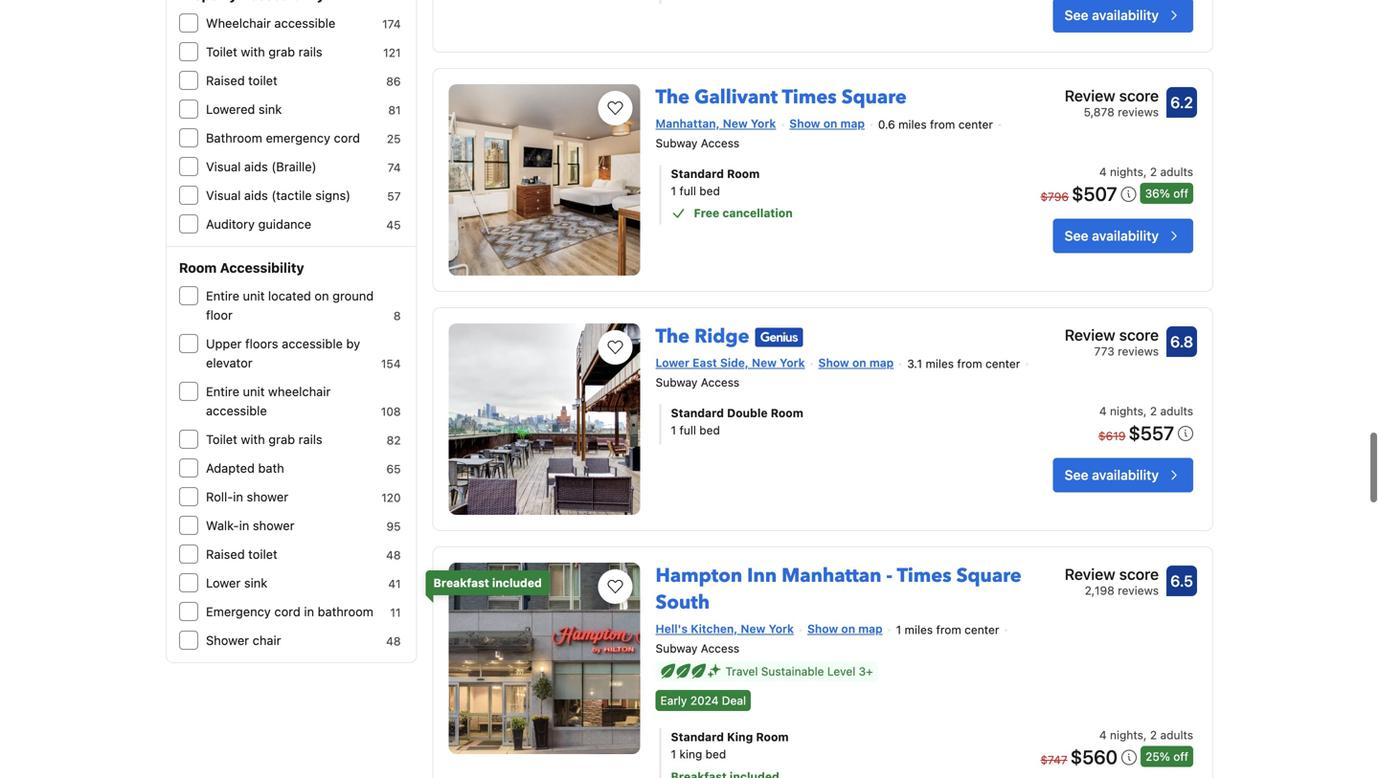 Task type: vqa. For each thing, say whether or not it's contained in the screenshot.


Task type: describe. For each thing, give the bounding box(es) containing it.
lowered
[[206, 93, 255, 108]]

reviews for hampton inn manhattan - times square south
[[1118, 575, 1159, 589]]

1 vertical spatial show on map
[[818, 347, 894, 361]]

emergency
[[206, 596, 271, 611]]

on inside entire unit located on ground floor
[[315, 280, 329, 294]]

sink for lowered sink
[[259, 93, 282, 108]]

manhattan, new york
[[656, 108, 776, 121]]

adapted bath
[[206, 452, 284, 467]]

rails for 82
[[298, 424, 322, 438]]

1 vertical spatial new
[[752, 347, 777, 361]]

manhattan
[[782, 554, 881, 581]]

room up floor
[[179, 251, 217, 267]]

0 vertical spatial breakfast
[[433, 568, 489, 581]]

on for 6.2
[[823, 108, 837, 121]]

86
[[386, 66, 401, 79]]

visual aids (tactile signs)
[[206, 180, 351, 194]]

see for $557
[[1065, 459, 1088, 475]]

0 horizontal spatial square
[[841, 75, 907, 102]]

room accessibility
[[179, 251, 304, 267]]

level
[[827, 656, 855, 670]]

standard room
[[671, 158, 760, 172]]

review for hampton inn manhattan - times square south
[[1065, 557, 1115, 575]]

aids for (tactile
[[244, 180, 268, 194]]

standard room link
[[671, 157, 995, 174]]

availability for $507
[[1092, 219, 1159, 235]]

95
[[386, 511, 401, 525]]

2 vertical spatial new
[[741, 614, 766, 627]]

25
[[387, 124, 401, 137]]

82
[[387, 425, 401, 439]]

the ridge link
[[656, 307, 749, 341]]

grab for 82
[[268, 424, 295, 438]]

visual for visual aids (tactile signs)
[[206, 180, 241, 194]]

lower east side, new york
[[656, 347, 805, 361]]

auditory guidance
[[206, 208, 311, 223]]

toilet for 48
[[248, 539, 277, 553]]

on for 6.5
[[841, 614, 855, 627]]

, for $507
[[1143, 157, 1147, 170]]

upper
[[206, 328, 242, 342]]

accessibility
[[220, 251, 304, 267]]

review score 5,878 reviews
[[1065, 78, 1159, 110]]

108
[[381, 396, 401, 410]]

entire unit wheelchair accessible
[[206, 376, 331, 409]]

1 vertical spatial map
[[869, 347, 894, 361]]

signs)
[[315, 180, 351, 194]]

floors
[[245, 328, 278, 342]]

gallivant
[[694, 75, 778, 102]]

review score element for hampton inn manhattan - times square south
[[1065, 554, 1159, 577]]

floor
[[206, 299, 233, 314]]

hampton inn manhattan - times square south image
[[449, 554, 640, 746]]

visual aids (braille)
[[206, 151, 317, 165]]

chair
[[253, 625, 281, 639]]

adults for $507
[[1160, 157, 1193, 170]]

(tactile
[[271, 180, 312, 194]]

travel sustainable level 3+
[[725, 656, 873, 670]]

0 vertical spatial cord
[[334, 122, 360, 136]]

free cancellation
[[694, 198, 793, 211]]

81
[[388, 95, 401, 108]]

773
[[1094, 336, 1114, 349]]

travel
[[725, 656, 758, 670]]

25%
[[1145, 742, 1170, 755]]

roll-
[[206, 481, 233, 496]]

king
[[679, 739, 702, 753]]

ground
[[332, 280, 374, 294]]

south
[[656, 581, 710, 607]]

hampton inn manhattan - times square south
[[656, 554, 1021, 607]]

sustainable
[[761, 656, 824, 670]]

roll-in shower
[[206, 481, 288, 496]]

in for walk-
[[239, 510, 249, 524]]

walk-
[[206, 510, 239, 524]]

review inside review score 773 reviews
[[1065, 317, 1115, 335]]

lower for lower east side, new york
[[656, 347, 689, 361]]

show on map for manhattan
[[807, 614, 883, 627]]

bathroom
[[318, 596, 373, 611]]

raised toilet for 86
[[206, 65, 277, 79]]

the ridge
[[656, 315, 749, 341]]

standard double room link
[[671, 396, 995, 413]]

scored 6.5 element
[[1166, 557, 1197, 588]]

see availability for $557
[[1065, 459, 1159, 475]]

$619
[[1098, 421, 1126, 434]]

154
[[381, 349, 401, 362]]

$747
[[1040, 745, 1068, 758]]

shower for roll-in shower
[[247, 481, 288, 496]]

show on map for times
[[789, 108, 865, 121]]

grab for 121
[[268, 36, 295, 50]]

wheelchair
[[206, 7, 271, 22]]

0 vertical spatial new
[[723, 108, 748, 121]]

0 vertical spatial times
[[782, 75, 837, 102]]

36%
[[1145, 178, 1170, 192]]

east
[[693, 347, 717, 361]]

toilet with grab rails for 121
[[206, 36, 322, 50]]

with for 121
[[241, 36, 265, 50]]

located
[[268, 280, 311, 294]]

free
[[694, 198, 719, 211]]

1 full from the top
[[679, 176, 696, 189]]

on for 6.8
[[852, 347, 866, 361]]

1 for $557
[[671, 415, 676, 429]]

hampton inn manhattan - times square south link
[[656, 547, 1021, 607]]

65
[[386, 454, 401, 467]]

$507
[[1072, 174, 1117, 196]]

36% off
[[1145, 178, 1188, 192]]

entire unit located on ground floor
[[206, 280, 374, 314]]

elevator
[[206, 347, 252, 362]]

side,
[[720, 347, 749, 361]]

74
[[388, 152, 401, 166]]

bed for $557
[[699, 415, 720, 429]]

0 vertical spatial york
[[751, 108, 776, 121]]

$560
[[1070, 737, 1118, 760]]

8
[[393, 301, 401, 314]]

score for hampton inn manhattan - times square south
[[1119, 557, 1159, 575]]

bathroom
[[206, 122, 262, 136]]

room up free cancellation
[[727, 158, 760, 172]]

the gallivant times square image
[[449, 75, 640, 267]]

2,198
[[1085, 575, 1114, 589]]

3+
[[859, 656, 873, 670]]

121
[[383, 37, 401, 51]]

square inside hampton inn manhattan - times square south
[[956, 554, 1021, 581]]

with for 82
[[241, 424, 265, 438]]

adults for $557
[[1160, 396, 1193, 409]]

0 vertical spatial accessible
[[274, 7, 335, 22]]

see for $507
[[1065, 219, 1088, 235]]

reviews for the gallivant times square
[[1118, 97, 1159, 110]]

the for the ridge
[[656, 315, 690, 341]]

bath
[[258, 452, 284, 467]]

1 full bed
[[671, 176, 720, 189]]

king
[[727, 722, 753, 735]]

standard for $557
[[671, 398, 724, 411]]

map for -
[[858, 614, 883, 627]]

full inside standard double room 1 full bed
[[679, 415, 696, 429]]

0 horizontal spatial cord
[[274, 596, 301, 611]]

wheelchair accessible
[[206, 7, 335, 22]]

inn
[[747, 554, 777, 581]]

4 nights , 2 adults for $560
[[1099, 720, 1193, 733]]



Task type: locate. For each thing, give the bounding box(es) containing it.
3 1 from the top
[[671, 739, 676, 753]]

accessible inside the "upper floors accessible by elevator"
[[282, 328, 343, 342]]

2 toilet with grab rails from the top
[[206, 424, 322, 438]]

see availability down $507
[[1065, 219, 1159, 235]]

toilet with grab rails
[[206, 36, 322, 50], [206, 424, 322, 438]]

bed inside standard king room 1 king bed breakfast included
[[705, 739, 726, 753]]

see availability link down $619
[[1053, 450, 1193, 484]]

1 vertical spatial the
[[656, 315, 690, 341]]

2 reviews from the top
[[1118, 336, 1159, 349]]

reviews right 2,198
[[1118, 575, 1159, 589]]

4 nights , 2 adults for $507
[[1099, 157, 1193, 170]]

reviews right 773
[[1118, 336, 1159, 349]]

nights up $619
[[1110, 396, 1143, 409]]

3 score from the top
[[1119, 557, 1159, 575]]

1 vertical spatial see availability link
[[1053, 450, 1193, 484]]

5,878
[[1084, 97, 1114, 110]]

1 horizontal spatial included
[[730, 762, 779, 775]]

2 4 nights , 2 adults from the top
[[1099, 396, 1193, 409]]

0 vertical spatial availability
[[1092, 219, 1159, 235]]

4 nights , 2 adults up the '$557'
[[1099, 396, 1193, 409]]

off for $507
[[1173, 178, 1188, 192]]

off right 25%
[[1173, 742, 1188, 755]]

0 vertical spatial rails
[[298, 36, 322, 50]]

aids up auditory guidance
[[244, 180, 268, 194]]

visual
[[206, 151, 241, 165], [206, 180, 241, 194]]

breakfast right '41'
[[433, 568, 489, 581]]

unit inside entire unit wheelchair accessible
[[243, 376, 265, 390]]

scored 6.8 element
[[1166, 318, 1197, 348]]

4 up $507
[[1099, 157, 1107, 170]]

1 vertical spatial sink
[[244, 567, 267, 582]]

0 vertical spatial nights
[[1110, 157, 1143, 170]]

0 vertical spatial 4 nights , 2 adults
[[1099, 157, 1193, 170]]

rails for 121
[[298, 36, 322, 50]]

2 vertical spatial standard
[[671, 722, 724, 735]]

aids down 'bathroom'
[[244, 151, 268, 165]]

1 vertical spatial square
[[956, 554, 1021, 581]]

4 nights , 2 adults for $557
[[1099, 396, 1193, 409]]

1 visual from the top
[[206, 151, 241, 165]]

1 adults from the top
[[1160, 157, 1193, 170]]

0 vertical spatial ,
[[1143, 157, 1147, 170]]

entire up floor
[[206, 280, 239, 294]]

0 vertical spatial bed
[[699, 176, 720, 189]]

4 for $560
[[1099, 720, 1107, 733]]

0 horizontal spatial included
[[492, 568, 542, 581]]

review
[[1065, 78, 1115, 96], [1065, 317, 1115, 335], [1065, 557, 1115, 575]]

1 inside standard king room 1 king bed breakfast included
[[671, 739, 676, 753]]

review score 2,198 reviews
[[1065, 557, 1159, 589]]

shower chair
[[206, 625, 281, 639]]

2 vertical spatial adults
[[1160, 720, 1193, 733]]

standard for $560
[[671, 722, 724, 735]]

show up standard double room link
[[818, 347, 849, 361]]

rails down wheelchair
[[298, 424, 322, 438]]

2 availability from the top
[[1092, 459, 1159, 475]]

, for $560
[[1143, 720, 1147, 733]]

1 2 from the top
[[1150, 157, 1157, 170]]

3 adults from the top
[[1160, 720, 1193, 733]]

1 vertical spatial included
[[730, 762, 779, 775]]

2 full from the top
[[679, 415, 696, 429]]

adults up 36% off
[[1160, 157, 1193, 170]]

show down hampton inn manhattan - times square south in the bottom of the page
[[807, 614, 838, 627]]

6.8
[[1170, 324, 1193, 342]]

1 vertical spatial lower
[[206, 567, 241, 582]]

0 vertical spatial sink
[[259, 93, 282, 108]]

standard left double
[[671, 398, 724, 411]]

the up manhattan,
[[656, 75, 690, 102]]

1 toilet with grab rails from the top
[[206, 36, 322, 50]]

square
[[841, 75, 907, 102], [956, 554, 1021, 581]]

0 vertical spatial off
[[1173, 178, 1188, 192]]

1 entire from the top
[[206, 280, 239, 294]]

1 vertical spatial availability
[[1092, 459, 1159, 475]]

the for the gallivant times square
[[656, 75, 690, 102]]

score
[[1119, 78, 1159, 96], [1119, 317, 1159, 335], [1119, 557, 1159, 575]]

0 vertical spatial see availability link
[[1053, 210, 1193, 245]]

in
[[233, 481, 243, 496], [239, 510, 249, 524], [304, 596, 314, 611]]

show on map down hampton inn manhattan - times square south in the bottom of the page
[[807, 614, 883, 627]]

6.5
[[1170, 563, 1193, 582]]

new right side, in the right top of the page
[[752, 347, 777, 361]]

25% off
[[1145, 742, 1188, 755]]

1 rails from the top
[[298, 36, 322, 50]]

see availability link for $507
[[1053, 210, 1193, 245]]

, up the '$557'
[[1143, 396, 1147, 409]]

standard inside standard king room 1 king bed breakfast included
[[671, 722, 724, 735]]

1 unit from the top
[[243, 280, 265, 294]]

map up 3+
[[858, 614, 883, 627]]

shower for walk-in shower
[[253, 510, 294, 524]]

rails down wheelchair accessible
[[298, 36, 322, 50]]

nights up $507
[[1110, 157, 1143, 170]]

1 left the king
[[671, 739, 676, 753]]

room inside standard double room 1 full bed
[[771, 398, 803, 411]]

accessible right wheelchair
[[274, 7, 335, 22]]

1 vertical spatial 48
[[386, 626, 401, 640]]

2 vertical spatial 4 nights , 2 adults
[[1099, 720, 1193, 733]]

1 horizontal spatial square
[[956, 554, 1021, 581]]

0 vertical spatial 1
[[671, 176, 676, 189]]

emergency cord in bathroom
[[206, 596, 373, 611]]

1 toilet from the top
[[206, 36, 237, 50]]

1 vertical spatial cord
[[274, 596, 301, 611]]

2 raised toilet from the top
[[206, 539, 277, 553]]

1 vertical spatial 2
[[1150, 396, 1157, 409]]

review up 2,198
[[1065, 557, 1115, 575]]

raised for 48
[[206, 539, 245, 553]]

double
[[727, 398, 768, 411]]

0 vertical spatial entire
[[206, 280, 239, 294]]

6.2
[[1170, 85, 1193, 103]]

1 see from the top
[[1065, 219, 1088, 235]]

sink for lower sink
[[244, 567, 267, 582]]

11
[[390, 598, 401, 611]]

reviews
[[1118, 97, 1159, 110], [1118, 336, 1159, 349], [1118, 575, 1159, 589]]

0 vertical spatial with
[[241, 36, 265, 50]]

cord
[[334, 122, 360, 136], [274, 596, 301, 611]]

entire inside entire unit located on ground floor
[[206, 280, 239, 294]]

full
[[679, 176, 696, 189], [679, 415, 696, 429]]

with down wheelchair
[[241, 36, 265, 50]]

adults up 25% off
[[1160, 720, 1193, 733]]

the gallivant times square link
[[656, 68, 907, 102]]

entire down elevator
[[206, 376, 239, 390]]

2 vertical spatial score
[[1119, 557, 1159, 575]]

in down roll-in shower
[[239, 510, 249, 524]]

2 vertical spatial 1
[[671, 739, 676, 753]]

1 off from the top
[[1173, 178, 1188, 192]]

bed down "standard room"
[[699, 176, 720, 189]]

grab up bath
[[268, 424, 295, 438]]

0 horizontal spatial breakfast
[[433, 568, 489, 581]]

0 vertical spatial see availability
[[1065, 219, 1159, 235]]

48
[[386, 540, 401, 554], [386, 626, 401, 640]]

(braille)
[[271, 151, 317, 165]]

1 with from the top
[[241, 36, 265, 50]]

in for roll-
[[233, 481, 243, 496]]

1 vertical spatial standard
[[671, 398, 724, 411]]

scored 6.2 element
[[1166, 78, 1197, 109]]

in down adapted bath
[[233, 481, 243, 496]]

availability for $557
[[1092, 459, 1159, 475]]

1 availability from the top
[[1092, 219, 1159, 235]]

0 vertical spatial review
[[1065, 78, 1115, 96]]

lower sink
[[206, 567, 267, 582]]

2 adults from the top
[[1160, 396, 1193, 409]]

1 vertical spatial grab
[[268, 424, 295, 438]]

ridge
[[694, 315, 749, 341]]

1 vertical spatial see
[[1065, 459, 1088, 475]]

2 toilet from the top
[[248, 539, 277, 553]]

wheelchair
[[268, 376, 331, 390]]

4 up $560
[[1099, 720, 1107, 733]]

the gallivant times square
[[656, 75, 907, 102]]

score inside review score 5,878 reviews
[[1119, 78, 1159, 96]]

adapted
[[206, 452, 255, 467]]

2 see availability from the top
[[1065, 459, 1159, 475]]

1 down lower east side, new york
[[671, 415, 676, 429]]

review score 773 reviews
[[1065, 317, 1159, 349]]

1 standard from the top
[[671, 158, 724, 172]]

0 vertical spatial 48
[[386, 540, 401, 554]]

2 aids from the top
[[244, 180, 268, 194]]

see availability link down $507
[[1053, 210, 1193, 245]]

unit for wheelchair
[[243, 376, 265, 390]]

48 for shower chair
[[386, 626, 401, 640]]

1 vertical spatial nights
[[1110, 396, 1143, 409]]

entire inside entire unit wheelchair accessible
[[206, 376, 239, 390]]

cord up chair
[[274, 596, 301, 611]]

1 see availability from the top
[[1065, 219, 1159, 235]]

accessible inside entire unit wheelchair accessible
[[206, 395, 267, 409]]

score left 6.5
[[1119, 557, 1159, 575]]

2 vertical spatial accessible
[[206, 395, 267, 409]]

2 vertical spatial 4
[[1099, 720, 1107, 733]]

review up 5,878
[[1065, 78, 1115, 96]]

2 , from the top
[[1143, 396, 1147, 409]]

breakfast down the king
[[671, 762, 727, 775]]

map for square
[[840, 108, 865, 121]]

included
[[492, 568, 542, 581], [730, 762, 779, 775]]

review score element for the gallivant times square
[[1065, 75, 1159, 98]]

0 vertical spatial standard
[[671, 158, 724, 172]]

score inside review score 773 reviews
[[1119, 317, 1159, 335]]

nights for $560
[[1110, 720, 1143, 733]]

174
[[382, 9, 401, 22]]

score for the gallivant times square
[[1119, 78, 1159, 96]]

standard up the king
[[671, 722, 724, 735]]

2 vertical spatial review score element
[[1065, 554, 1159, 577]]

the left ridge
[[656, 315, 690, 341]]

times inside hampton inn manhattan - times square south
[[897, 554, 952, 581]]

1 vertical spatial see availability
[[1065, 459, 1159, 475]]

standard inside standard double room 1 full bed
[[671, 398, 724, 411]]

41
[[388, 569, 401, 582]]

the ridge image
[[449, 315, 640, 506]]

2 for $560
[[1150, 720, 1157, 733]]

2 see from the top
[[1065, 459, 1088, 475]]

48 for raised toilet
[[386, 540, 401, 554]]

visual down 'bathroom'
[[206, 151, 241, 165]]

accessible
[[274, 7, 335, 22], [282, 328, 343, 342], [206, 395, 267, 409]]

map up standard room link
[[840, 108, 865, 121]]

on up standard double room link
[[852, 347, 866, 361]]

48 down 11
[[386, 626, 401, 640]]

hampton
[[656, 554, 742, 581]]

included inside standard king room 1 king bed breakfast included
[[730, 762, 779, 775]]

4 nights , 2 adults up 36%
[[1099, 157, 1193, 170]]

toilet
[[206, 36, 237, 50], [206, 424, 237, 438]]

adults up the '$557'
[[1160, 396, 1193, 409]]

2 vertical spatial in
[[304, 596, 314, 611]]

3 4 from the top
[[1099, 720, 1107, 733]]

toilet for 86
[[248, 65, 277, 79]]

2 standard from the top
[[671, 398, 724, 411]]

1 score from the top
[[1119, 78, 1159, 96]]

1 toilet from the top
[[248, 65, 277, 79]]

, up 25%
[[1143, 720, 1147, 733]]

4 up $619
[[1099, 396, 1107, 409]]

aids
[[244, 151, 268, 165], [244, 180, 268, 194]]

0 horizontal spatial lower
[[206, 567, 241, 582]]

review for the gallivant times square
[[1065, 78, 1115, 96]]

shower down bath
[[247, 481, 288, 496]]

2 rails from the top
[[298, 424, 322, 438]]

1 1 from the top
[[671, 176, 676, 189]]

emergency
[[266, 122, 330, 136]]

show
[[789, 108, 820, 121], [818, 347, 849, 361], [807, 614, 838, 627]]

review score element
[[1065, 75, 1159, 98], [1065, 315, 1159, 338], [1065, 554, 1159, 577]]

review score element left 6.5
[[1065, 554, 1159, 577]]

standard king room 1 king bed breakfast included
[[671, 722, 789, 775]]

, up 36%
[[1143, 157, 1147, 170]]

2 raised from the top
[[206, 539, 245, 553]]

1 horizontal spatial times
[[897, 554, 952, 581]]

2 unit from the top
[[243, 376, 265, 390]]

0 vertical spatial map
[[840, 108, 865, 121]]

1 vertical spatial with
[[241, 424, 265, 438]]

1 vertical spatial raised
[[206, 539, 245, 553]]

$796
[[1040, 181, 1069, 195]]

raised for 86
[[206, 65, 245, 79]]

see availability for $507
[[1065, 219, 1159, 235]]

on left ground
[[315, 280, 329, 294]]

review inside review score 5,878 reviews
[[1065, 78, 1115, 96]]

2 vertical spatial bed
[[705, 739, 726, 753]]

auditory
[[206, 208, 255, 223]]

0 vertical spatial unit
[[243, 280, 265, 294]]

manhattan,
[[656, 108, 720, 121]]

new
[[723, 108, 748, 121], [752, 347, 777, 361], [741, 614, 766, 627]]

2 vertical spatial ,
[[1143, 720, 1147, 733]]

0 vertical spatial full
[[679, 176, 696, 189]]

cord left 25
[[334, 122, 360, 136]]

show for manhattan
[[807, 614, 838, 627]]

see
[[1065, 219, 1088, 235], [1065, 459, 1088, 475]]

1 review score element from the top
[[1065, 75, 1159, 98]]

nights for $557
[[1110, 396, 1143, 409]]

2 review score element from the top
[[1065, 315, 1159, 338]]

0 vertical spatial see
[[1065, 219, 1088, 235]]

1 4 nights , 2 adults from the top
[[1099, 157, 1193, 170]]

in left bathroom
[[304, 596, 314, 611]]

review inside the review score 2,198 reviews
[[1065, 557, 1115, 575]]

2 48 from the top
[[386, 626, 401, 640]]

entire for entire unit located on ground floor
[[206, 280, 239, 294]]

raised toilet up lowered sink
[[206, 65, 277, 79]]

1 vertical spatial toilet
[[248, 539, 277, 553]]

breakfast inside standard king room 1 king bed breakfast included
[[671, 762, 727, 775]]

1 vertical spatial toilet
[[206, 424, 237, 438]]

2 vertical spatial review
[[1065, 557, 1115, 575]]

0 vertical spatial square
[[841, 75, 907, 102]]

1 horizontal spatial cord
[[334, 122, 360, 136]]

raised toilet for 48
[[206, 539, 277, 553]]

see availability link
[[1053, 210, 1193, 245], [1053, 450, 1193, 484]]

availability down $507
[[1092, 219, 1159, 235]]

2 4 from the top
[[1099, 396, 1107, 409]]

2 for $557
[[1150, 396, 1157, 409]]

breakfast included
[[433, 568, 542, 581]]

2 vertical spatial 2
[[1150, 720, 1157, 733]]

1 grab from the top
[[268, 36, 295, 50]]

1 48 from the top
[[386, 540, 401, 554]]

shower
[[206, 625, 249, 639]]

2 up the '$557'
[[1150, 396, 1157, 409]]

review score element left 6.2
[[1065, 75, 1159, 98]]

1 vertical spatial york
[[780, 347, 805, 361]]

availability down $619
[[1092, 459, 1159, 475]]

1 vertical spatial shower
[[253, 510, 294, 524]]

aids for (braille)
[[244, 151, 268, 165]]

1 raised toilet from the top
[[206, 65, 277, 79]]

0 vertical spatial adults
[[1160, 157, 1193, 170]]

3 review score element from the top
[[1065, 554, 1159, 577]]

york right side, in the right top of the page
[[780, 347, 805, 361]]

sink up bathroom emergency cord
[[259, 93, 282, 108]]

1 vertical spatial accessible
[[282, 328, 343, 342]]

score left the 6.8 on the top right of the page
[[1119, 317, 1159, 335]]

1 reviews from the top
[[1118, 97, 1159, 110]]

bathroom emergency cord
[[206, 122, 360, 136]]

york up the sustainable
[[769, 614, 794, 627]]

1 vertical spatial bed
[[699, 415, 720, 429]]

lower up emergency
[[206, 567, 241, 582]]

2 with from the top
[[241, 424, 265, 438]]

4 for $507
[[1099, 157, 1107, 170]]

1 , from the top
[[1143, 157, 1147, 170]]

$557
[[1129, 413, 1174, 436]]

1 raised from the top
[[206, 65, 245, 79]]

1 vertical spatial show
[[818, 347, 849, 361]]

standard inside standard room link
[[671, 158, 724, 172]]

breakfast
[[433, 568, 489, 581], [671, 762, 727, 775]]

bed inside standard double room 1 full bed
[[699, 415, 720, 429]]

see availability link for $557
[[1053, 450, 1193, 484]]

off for $560
[[1173, 742, 1188, 755]]

2 vertical spatial york
[[769, 614, 794, 627]]

with
[[241, 36, 265, 50], [241, 424, 265, 438]]

nights for $507
[[1110, 157, 1143, 170]]

bed right the king
[[705, 739, 726, 753]]

bed down 'east'
[[699, 415, 720, 429]]

45
[[386, 210, 401, 223]]

guidance
[[258, 208, 311, 223]]

3 nights from the top
[[1110, 720, 1143, 733]]

1 horizontal spatial lower
[[656, 347, 689, 361]]

1 vertical spatial breakfast
[[671, 762, 727, 775]]

1 aids from the top
[[244, 151, 268, 165]]

hell's
[[656, 614, 688, 627]]

hell's kitchen, new york
[[656, 614, 794, 627]]

0 vertical spatial toilet
[[248, 65, 277, 79]]

lower for lower sink
[[206, 567, 241, 582]]

on up standard room link
[[823, 108, 837, 121]]

toilet for 82
[[206, 424, 237, 438]]

3 2 from the top
[[1150, 720, 1157, 733]]

kitchen,
[[691, 614, 738, 627]]

2 see availability link from the top
[[1053, 450, 1193, 484]]

2 up 36%
[[1150, 157, 1157, 170]]

score left 6.2
[[1119, 78, 1159, 96]]

bed for $560
[[705, 739, 726, 753]]

bed
[[699, 176, 720, 189], [699, 415, 720, 429], [705, 739, 726, 753]]

3 reviews from the top
[[1118, 575, 1159, 589]]

2 1 from the top
[[671, 415, 676, 429]]

times right -
[[897, 554, 952, 581]]

show on map
[[789, 108, 865, 121], [818, 347, 894, 361], [807, 614, 883, 627]]

2 nights from the top
[[1110, 396, 1143, 409]]

toilet down wheelchair
[[206, 36, 237, 50]]

grab down wheelchair accessible
[[268, 36, 295, 50]]

new down gallivant
[[723, 108, 748, 121]]

3 standard from the top
[[671, 722, 724, 735]]

1 nights from the top
[[1110, 157, 1143, 170]]

2 the from the top
[[656, 315, 690, 341]]

raised up lowered
[[206, 65, 245, 79]]

show for times
[[789, 108, 820, 121]]

2 off from the top
[[1173, 742, 1188, 755]]

entire
[[206, 280, 239, 294], [206, 376, 239, 390]]

reviews inside review score 773 reviews
[[1118, 336, 1159, 349]]

unit inside entire unit located on ground floor
[[243, 280, 265, 294]]

2 score from the top
[[1119, 317, 1159, 335]]

3 4 nights , 2 adults from the top
[[1099, 720, 1193, 733]]

toilet down walk-in shower
[[248, 539, 277, 553]]

york down the gallivant times square
[[751, 108, 776, 121]]

0 vertical spatial visual
[[206, 151, 241, 165]]

0 vertical spatial toilet with grab rails
[[206, 36, 322, 50]]

lower
[[656, 347, 689, 361], [206, 567, 241, 582]]

lower left 'east'
[[656, 347, 689, 361]]

0 vertical spatial 2
[[1150, 157, 1157, 170]]

1 4 from the top
[[1099, 157, 1107, 170]]

toilet with grab rails for 82
[[206, 424, 322, 438]]

2 for $507
[[1150, 157, 1157, 170]]

room inside standard king room 1 king bed breakfast included
[[756, 722, 789, 735]]

toilet for 121
[[206, 36, 237, 50]]

adults for $560
[[1160, 720, 1193, 733]]

0 vertical spatial review score element
[[1065, 75, 1159, 98]]

1 down "standard room"
[[671, 176, 676, 189]]

reviews inside review score 5,878 reviews
[[1118, 97, 1159, 110]]

score inside the review score 2,198 reviews
[[1119, 557, 1159, 575]]

standard king room link
[[671, 720, 995, 737]]

0 vertical spatial reviews
[[1118, 97, 1159, 110]]

unit for located
[[243, 280, 265, 294]]

full down 'east'
[[679, 415, 696, 429]]

, for $557
[[1143, 396, 1147, 409]]

1 vertical spatial toilet with grab rails
[[206, 424, 322, 438]]

1 vertical spatial reviews
[[1118, 336, 1159, 349]]

0 vertical spatial score
[[1119, 78, 1159, 96]]

1 vertical spatial review
[[1065, 317, 1115, 335]]

1 vertical spatial times
[[897, 554, 952, 581]]

1 vertical spatial adults
[[1160, 396, 1193, 409]]

accessible down elevator
[[206, 395, 267, 409]]

3 , from the top
[[1143, 720, 1147, 733]]

,
[[1143, 157, 1147, 170], [1143, 396, 1147, 409], [1143, 720, 1147, 733]]

accessible left by
[[282, 328, 343, 342]]

visual for visual aids (braille)
[[206, 151, 241, 165]]

full up free
[[679, 176, 696, 189]]

2 review from the top
[[1065, 317, 1115, 335]]

2 grab from the top
[[268, 424, 295, 438]]

1 vertical spatial ,
[[1143, 396, 1147, 409]]

1 see availability link from the top
[[1053, 210, 1193, 245]]

1 the from the top
[[656, 75, 690, 102]]

the inside 'link'
[[656, 315, 690, 341]]

0 vertical spatial toilet
[[206, 36, 237, 50]]

1 vertical spatial aids
[[244, 180, 268, 194]]

120
[[381, 483, 401, 496]]

2 entire from the top
[[206, 376, 239, 390]]

0 vertical spatial shower
[[247, 481, 288, 496]]

raised down walk-
[[206, 539, 245, 553]]

entire for entire unit wheelchair accessible
[[206, 376, 239, 390]]

1
[[671, 176, 676, 189], [671, 415, 676, 429], [671, 739, 676, 753]]

on down hampton inn manhattan - times square south in the bottom of the page
[[841, 614, 855, 627]]

upper floors accessible by elevator
[[206, 328, 360, 362]]

2 vertical spatial show on map
[[807, 614, 883, 627]]

1 vertical spatial unit
[[243, 376, 265, 390]]

reviews inside the review score 2,198 reviews
[[1118, 575, 1159, 589]]

1 vertical spatial raised toilet
[[206, 539, 277, 553]]

0 vertical spatial included
[[492, 568, 542, 581]]

sink up emergency
[[244, 567, 267, 582]]

1 vertical spatial rails
[[298, 424, 322, 438]]

walk-in shower
[[206, 510, 294, 524]]

review up 773
[[1065, 317, 1115, 335]]

room right double
[[771, 398, 803, 411]]

1 review from the top
[[1065, 78, 1115, 96]]

show on map up standard room link
[[789, 108, 865, 121]]

3 review from the top
[[1065, 557, 1115, 575]]

1 for $560
[[671, 739, 676, 753]]

4 for $557
[[1099, 396, 1107, 409]]

standard up 1 full bed
[[671, 158, 724, 172]]

toilet with grab rails up bath
[[206, 424, 322, 438]]

1 vertical spatial review score element
[[1065, 315, 1159, 338]]

-
[[886, 554, 892, 581]]

times right gallivant
[[782, 75, 837, 102]]

show down the gallivant times square
[[789, 108, 820, 121]]

york
[[751, 108, 776, 121], [780, 347, 805, 361], [769, 614, 794, 627]]

2 toilet from the top
[[206, 424, 237, 438]]

review score element left the 6.8 on the top right of the page
[[1065, 315, 1159, 338]]

2 visual from the top
[[206, 180, 241, 194]]

unit down accessibility
[[243, 280, 265, 294]]

1 inside standard double room 1 full bed
[[671, 415, 676, 429]]

2 2 from the top
[[1150, 396, 1157, 409]]

with up adapted bath
[[241, 424, 265, 438]]

off right 36%
[[1173, 178, 1188, 192]]



